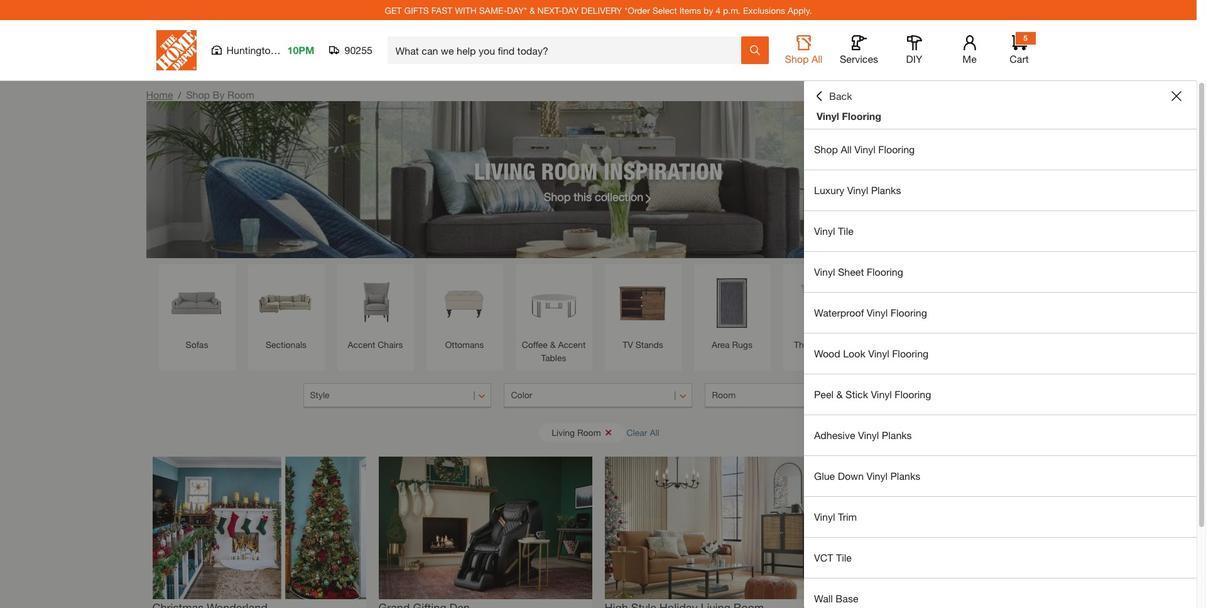 Task type: vqa. For each thing, say whether or not it's contained in the screenshot.
ottomans
yes



Task type: locate. For each thing, give the bounding box(es) containing it.
peel
[[815, 388, 834, 400]]

accent left 'chairs'
[[348, 339, 376, 350]]

tile right vct
[[837, 552, 852, 564]]

1 accent from the left
[[348, 339, 376, 350]]

2 vertical spatial planks
[[891, 470, 921, 482]]

wall base
[[815, 593, 859, 605]]

coffee & accent tables image
[[522, 271, 586, 335]]

1 horizontal spatial &
[[551, 339, 556, 350]]

waterproof vinyl flooring link
[[805, 293, 1197, 333]]

1 throw from the left
[[795, 339, 819, 350]]

wall
[[815, 593, 833, 605]]

tile
[[839, 225, 854, 237], [837, 552, 852, 564]]

vinyl right down
[[867, 470, 888, 482]]

ottomans link
[[433, 271, 497, 351]]

all for shop all vinyl flooring
[[841, 143, 852, 155]]

with
[[455, 5, 477, 15]]

huntington
[[227, 44, 276, 56]]

2 vertical spatial &
[[837, 388, 843, 400]]

living room button
[[540, 423, 625, 442]]

menu containing shop all vinyl flooring
[[805, 129, 1197, 608]]

fast
[[432, 5, 453, 15]]

1 vertical spatial tile
[[837, 552, 852, 564]]

vinyl down vinyl flooring
[[855, 143, 876, 155]]

all down vinyl flooring
[[841, 143, 852, 155]]

sectionals
[[266, 339, 307, 350]]

2 vertical spatial all
[[650, 427, 660, 438]]

0 horizontal spatial accent
[[348, 339, 376, 350]]

sectionals image
[[254, 271, 318, 335]]

adhesive vinyl planks
[[815, 429, 912, 441]]

wall base link
[[805, 579, 1197, 608]]

gifts
[[405, 5, 429, 15]]

shop left this
[[544, 190, 571, 203]]

vct
[[815, 552, 834, 564]]

adhesive vinyl planks link
[[805, 416, 1197, 456]]

throw inside "link"
[[795, 339, 819, 350]]

4
[[716, 5, 721, 15]]

get
[[385, 5, 402, 15]]

shop right /
[[186, 89, 210, 101]]

throw left pillows
[[795, 339, 819, 350]]

tile for vinyl tile
[[839, 225, 854, 237]]

vinyl sheet flooring link
[[805, 252, 1197, 292]]

all for shop all
[[812, 53, 823, 65]]

room down color button
[[578, 427, 601, 438]]

*order
[[625, 5, 650, 15]]

1 vertical spatial all
[[841, 143, 852, 155]]

coffee
[[522, 339, 548, 350]]

throw blankets
[[881, 339, 942, 350]]

all inside button
[[650, 427, 660, 438]]

0 horizontal spatial throw
[[795, 339, 819, 350]]

vinyl trim link
[[805, 497, 1197, 537]]

shop inside menu
[[815, 143, 839, 155]]

vct tile link
[[805, 538, 1197, 578]]

shop down apply.
[[785, 53, 809, 65]]

huntington park
[[227, 44, 300, 56]]

luxury vinyl planks
[[815, 184, 902, 196]]

park
[[279, 44, 300, 56]]

back button
[[815, 90, 853, 102]]

throw left "blankets"
[[881, 339, 905, 350]]

all
[[812, 53, 823, 65], [841, 143, 852, 155], [650, 427, 660, 438]]

glue
[[815, 470, 836, 482]]

me
[[963, 53, 977, 65]]

shop all vinyl flooring link
[[805, 129, 1197, 170]]

0 vertical spatial living
[[474, 157, 536, 184]]

2 horizontal spatial &
[[837, 388, 843, 400]]

flooring down throw blankets image
[[893, 348, 929, 360]]

vct tile
[[815, 552, 852, 564]]

& for coffee & accent tables
[[551, 339, 556, 350]]

stands
[[636, 339, 664, 350]]

get gifts fast with same-day* & next-day delivery *order select items by 4 p.m. exclusions apply.
[[385, 5, 813, 15]]

stick
[[846, 388, 869, 400]]

2 throw from the left
[[881, 339, 905, 350]]

inspiration
[[604, 157, 723, 184]]

area
[[712, 339, 730, 350]]

shop this collection link
[[544, 188, 653, 205]]

accent inside coffee & accent tables
[[559, 339, 586, 350]]

back
[[830, 90, 853, 102]]

drawer close image
[[1172, 91, 1182, 101]]

& right peel
[[837, 388, 843, 400]]

shop all
[[785, 53, 823, 65]]

accent chairs image
[[344, 271, 408, 335]]

shop down vinyl flooring
[[815, 143, 839, 155]]

sofas
[[186, 339, 208, 350]]

& up "tables"
[[551, 339, 556, 350]]

0 vertical spatial all
[[812, 53, 823, 65]]

home / shop by room
[[146, 89, 255, 101]]

vinyl sheet flooring
[[815, 266, 904, 278]]

2 horizontal spatial all
[[841, 143, 852, 155]]

accent up "tables"
[[559, 339, 586, 350]]

5
[[1024, 33, 1028, 43]]

room
[[228, 89, 255, 101], [542, 157, 598, 184], [713, 390, 736, 400], [578, 427, 601, 438]]

/
[[178, 90, 181, 101]]

tile up sheet
[[839, 225, 854, 237]]

tv
[[623, 339, 634, 350]]

all right clear
[[650, 427, 660, 438]]

1 horizontal spatial accent
[[559, 339, 586, 350]]

planks down shop all vinyl flooring
[[872, 184, 902, 196]]

waterproof
[[815, 307, 865, 319]]

0 vertical spatial tile
[[839, 225, 854, 237]]

feedback link image
[[1190, 212, 1207, 280]]

vinyl left sheet
[[815, 266, 836, 278]]

1 horizontal spatial all
[[812, 53, 823, 65]]

sofas image
[[165, 271, 229, 335]]

vinyl right adhesive
[[859, 429, 880, 441]]

diy
[[907, 53, 923, 65]]

all for clear all
[[650, 427, 660, 438]]

3 stretchy image image from the left
[[605, 457, 819, 599]]

planks for adhesive vinyl planks
[[882, 429, 912, 441]]

items
[[680, 5, 702, 15]]

shop all vinyl flooring
[[815, 143, 915, 155]]

all inside 'button'
[[812, 53, 823, 65]]

delivery
[[582, 5, 623, 15]]

vinyl right waterproof
[[867, 307, 888, 319]]

planks
[[872, 184, 902, 196], [882, 429, 912, 441], [891, 470, 921, 482]]

planks down peel & stick vinyl flooring
[[882, 429, 912, 441]]

glue down vinyl planks
[[815, 470, 921, 482]]

0 horizontal spatial living
[[474, 157, 536, 184]]

shop
[[785, 53, 809, 65], [186, 89, 210, 101], [815, 143, 839, 155], [544, 190, 571, 203]]

by
[[704, 5, 714, 15]]

sheet
[[839, 266, 865, 278]]

& for peel & stick vinyl flooring
[[837, 388, 843, 400]]

0 vertical spatial planks
[[872, 184, 902, 196]]

stretchy image image
[[152, 457, 366, 599], [379, 457, 592, 599], [605, 457, 819, 599], [831, 457, 1045, 599]]

room down area at bottom right
[[713, 390, 736, 400]]

0 horizontal spatial &
[[530, 5, 535, 15]]

services
[[840, 53, 879, 65]]

peel & stick vinyl flooring
[[815, 388, 932, 400]]

living inside button
[[552, 427, 575, 438]]

shop inside 'button'
[[785, 53, 809, 65]]

home link
[[146, 89, 173, 101]]

1 horizontal spatial living
[[552, 427, 575, 438]]

0 horizontal spatial all
[[650, 427, 660, 438]]

throw blankets image
[[879, 271, 943, 335]]

flooring up 'throw blankets'
[[891, 307, 928, 319]]

& inside menu
[[837, 388, 843, 400]]

1 vertical spatial living
[[552, 427, 575, 438]]

10pm
[[288, 44, 315, 56]]

vinyl tile
[[815, 225, 854, 237]]

planks right down
[[891, 470, 921, 482]]

clear
[[627, 427, 648, 438]]

throw pillows
[[795, 339, 849, 350]]

style
[[310, 390, 330, 400]]

2 stretchy image image from the left
[[379, 457, 592, 599]]

1 vertical spatial &
[[551, 339, 556, 350]]

adhesive
[[815, 429, 856, 441]]

menu
[[805, 129, 1197, 608]]

1 vertical spatial planks
[[882, 429, 912, 441]]

tv stands
[[623, 339, 664, 350]]

throw for throw blankets
[[881, 339, 905, 350]]

me button
[[950, 35, 990, 65]]

services button
[[840, 35, 880, 65]]

1 horizontal spatial throw
[[881, 339, 905, 350]]

throw for throw pillows
[[795, 339, 819, 350]]

area rugs link
[[701, 271, 765, 351]]

& inside coffee & accent tables
[[551, 339, 556, 350]]

all up back button
[[812, 53, 823, 65]]

& right day*
[[530, 5, 535, 15]]

coffee & accent tables link
[[522, 271, 586, 365]]

2 accent from the left
[[559, 339, 586, 350]]



Task type: describe. For each thing, give the bounding box(es) containing it.
wood
[[815, 348, 841, 360]]

room right by
[[228, 89, 255, 101]]

shop for shop all
[[785, 53, 809, 65]]

blankets
[[908, 339, 942, 350]]

vinyl trim
[[815, 511, 858, 523]]

collection
[[595, 190, 644, 203]]

clear all button
[[627, 421, 660, 444]]

flooring up luxury vinyl planks
[[879, 143, 915, 155]]

apply.
[[788, 5, 813, 15]]

90255 button
[[330, 44, 373, 57]]

vinyl right luxury
[[848, 184, 869, 196]]

luxury vinyl planks link
[[805, 170, 1197, 211]]

luxury
[[815, 184, 845, 196]]

room up this
[[542, 157, 598, 184]]

area rugs image
[[701, 271, 765, 335]]

room inside room button
[[713, 390, 736, 400]]

this
[[574, 190, 592, 203]]

look
[[844, 348, 866, 360]]

area rugs
[[712, 339, 753, 350]]

ottomans image
[[433, 271, 497, 335]]

tables
[[542, 353, 567, 363]]

base
[[836, 593, 859, 605]]

next-
[[538, 5, 562, 15]]

living for living room
[[552, 427, 575, 438]]

same-
[[479, 5, 507, 15]]

tv stands link
[[611, 271, 675, 351]]

room button
[[706, 383, 894, 409]]

vinyl down luxury
[[815, 225, 836, 237]]

wood look vinyl flooring
[[815, 348, 929, 360]]

What can we help you find today? search field
[[396, 37, 741, 63]]

vinyl left trim
[[815, 511, 836, 523]]

shop for shop all vinyl flooring
[[815, 143, 839, 155]]

cart 5
[[1010, 33, 1029, 65]]

trim
[[839, 511, 858, 523]]

flooring down back
[[843, 110, 882, 122]]

room inside living room button
[[578, 427, 601, 438]]

waterproof vinyl flooring
[[815, 307, 928, 319]]

down
[[838, 470, 864, 482]]

ottomans
[[445, 339, 484, 350]]

planks for luxury vinyl planks
[[872, 184, 902, 196]]

tile for vct tile
[[837, 552, 852, 564]]

coffee & accent tables
[[522, 339, 586, 363]]

0 vertical spatial &
[[530, 5, 535, 15]]

rugs
[[733, 339, 753, 350]]

tv stands image
[[611, 271, 675, 335]]

day*
[[507, 5, 527, 15]]

exclusions
[[744, 5, 786, 15]]

shop for shop this collection
[[544, 190, 571, 203]]

glue down vinyl planks link
[[805, 456, 1197, 497]]

accent chairs
[[348, 339, 403, 350]]

shop this collection
[[544, 190, 644, 203]]

flooring down 'throw blankets'
[[895, 388, 932, 400]]

style button
[[303, 383, 492, 409]]

cart
[[1010, 53, 1029, 65]]

peel & stick vinyl flooring link
[[805, 375, 1197, 415]]

day
[[562, 5, 579, 15]]

1 stretchy image image from the left
[[152, 457, 366, 599]]

by
[[213, 89, 225, 101]]

vinyl flooring
[[817, 110, 882, 122]]

diy button
[[895, 35, 935, 65]]

living room inspiration
[[474, 157, 723, 184]]

4 stretchy image image from the left
[[831, 457, 1045, 599]]

wood look vinyl flooring link
[[805, 334, 1197, 374]]

p.m.
[[724, 5, 741, 15]]

color button
[[504, 383, 693, 409]]

flooring right sheet
[[867, 266, 904, 278]]

color
[[511, 390, 533, 400]]

living for living room inspiration
[[474, 157, 536, 184]]

chairs
[[378, 339, 403, 350]]

throw pillows link
[[790, 271, 854, 351]]

90255
[[345, 44, 373, 56]]

living room
[[552, 427, 601, 438]]

throw pillows image
[[790, 271, 854, 335]]

vinyl down back button
[[817, 110, 840, 122]]

vinyl right stick
[[871, 388, 893, 400]]

throw blankets link
[[879, 271, 943, 351]]

sofas link
[[165, 271, 229, 351]]

vinyl right look
[[869, 348, 890, 360]]

the home depot logo image
[[156, 30, 196, 70]]

accent chairs link
[[344, 271, 408, 351]]

pillows
[[821, 339, 849, 350]]

home
[[146, 89, 173, 101]]

curtains & drapes image
[[968, 271, 1032, 335]]



